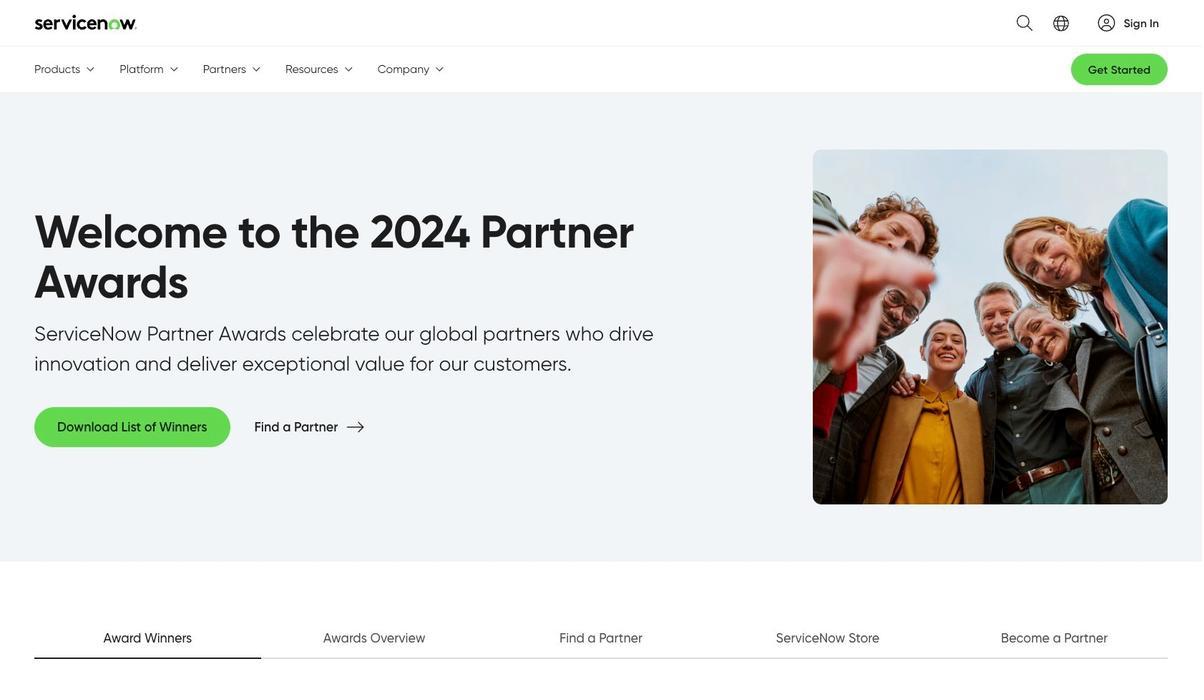 Task type: vqa. For each thing, say whether or not it's contained in the screenshot.
ServiceNow "image"
yes



Task type: describe. For each thing, give the bounding box(es) containing it.
search image
[[1008, 6, 1033, 39]]

arc image
[[1098, 14, 1116, 31]]



Task type: locate. For each thing, give the bounding box(es) containing it.
servicenow image
[[34, 14, 137, 30]]



